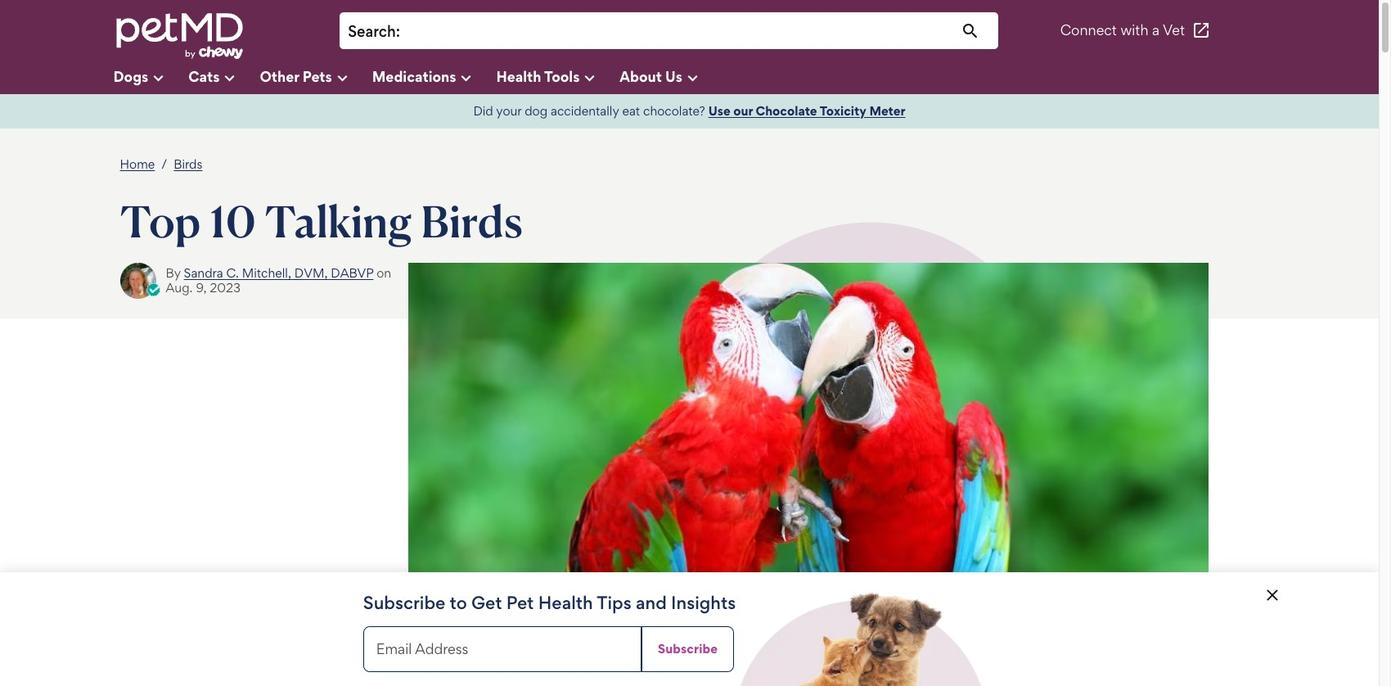 Task type: locate. For each thing, give the bounding box(es) containing it.
aug.
[[166, 280, 193, 295]]

mitchell,
[[242, 265, 291, 281]]

0 vertical spatial health
[[497, 67, 542, 85]]

birds
[[174, 156, 203, 172], [421, 194, 523, 248]]

birds link
[[174, 156, 203, 172]]

by
[[166, 265, 181, 281]]

9,
[[196, 280, 207, 295]]

search
[[348, 22, 396, 41]]

tips
[[597, 592, 632, 613]]

talking
[[265, 194, 412, 248]]

a
[[1153, 22, 1160, 39]]

1 vertical spatial subscribe
[[658, 641, 718, 657]]

none email field inside newsletter subscription element
[[363, 626, 642, 672]]

accidentally
[[551, 103, 619, 119]]

subscribe button
[[642, 626, 735, 672]]

top
[[120, 194, 201, 248]]

did your dog accidentally eat chocolate? use our chocolate toxicity meter
[[474, 103, 906, 119]]

about us
[[620, 67, 683, 85]]

dabvp
[[331, 265, 374, 281]]

0 horizontal spatial subscribe
[[363, 592, 446, 613]]

about us button
[[620, 61, 723, 94]]

1 horizontal spatial subscribe
[[658, 641, 718, 657]]

dog
[[525, 103, 548, 119]]

banner
[[0, 0, 1380, 129]]

0 vertical spatial birds
[[174, 156, 203, 172]]

None email field
[[363, 626, 642, 672]]

medications button
[[372, 61, 497, 94]]

subscribe for subscribe
[[658, 641, 718, 657]]

top 10 talking birds
[[120, 194, 523, 248]]

None text field
[[409, 20, 991, 43]]

subscribe for subscribe to get pet health tips and insights
[[363, 592, 446, 613]]

0 vertical spatial subscribe
[[363, 592, 446, 613]]

1 vertical spatial health
[[538, 592, 593, 613]]

eat
[[623, 103, 640, 119]]

c.
[[226, 265, 239, 281]]

other pets button
[[260, 61, 372, 94]]

subscribe
[[363, 592, 446, 613], [658, 641, 718, 657]]

sandra c. mitchell, dvm, dabvp link
[[184, 265, 374, 281]]

subscribe left to
[[363, 592, 446, 613]]

health tools button
[[497, 61, 620, 94]]

subscribe down insights
[[658, 641, 718, 657]]

get
[[472, 592, 502, 613]]

subscribe inside subscribe "button"
[[658, 641, 718, 657]]

health right pet
[[538, 592, 593, 613]]

close image
[[1263, 585, 1283, 605]]

cats
[[189, 67, 220, 85]]

tools
[[544, 67, 580, 85]]

us
[[666, 67, 683, 85]]

dogs
[[113, 67, 148, 85]]

to
[[450, 592, 467, 613]]

health
[[497, 67, 542, 85], [538, 592, 593, 613]]

1 horizontal spatial birds
[[421, 194, 523, 248]]

2023
[[210, 280, 241, 295]]

home
[[120, 156, 155, 172]]

vet
[[1163, 22, 1186, 39]]

our
[[734, 103, 753, 119]]

health up your
[[497, 67, 542, 85]]



Task type: vqa. For each thing, say whether or not it's contained in the screenshot.
mammals,
no



Task type: describe. For each thing, give the bounding box(es) containing it.
dogs button
[[113, 61, 189, 94]]

search :
[[348, 22, 400, 41]]

:
[[396, 22, 400, 41]]

about
[[620, 67, 662, 85]]

other pets
[[260, 67, 332, 85]]

health inside newsletter subscription element
[[538, 592, 593, 613]]

sandra
[[184, 265, 223, 281]]

did
[[474, 103, 494, 119]]

insights
[[671, 592, 736, 613]]

chocolate
[[756, 103, 818, 119]]

on
[[377, 265, 392, 281]]

connect with a vet button
[[1061, 11, 1212, 50]]

pets
[[303, 67, 332, 85]]

0 horizontal spatial birds
[[174, 156, 203, 172]]

two red macaws image
[[408, 263, 1209, 686]]

sandra c. mitchell, dvm, dabvp image
[[120, 263, 156, 299]]

subscribe to get pet health tips and insights
[[363, 592, 736, 613]]

home link
[[120, 156, 155, 172]]

medications
[[372, 67, 456, 85]]

connect
[[1061, 22, 1118, 39]]

puppy and kitten hugging image
[[741, 585, 982, 686]]

meter
[[870, 103, 906, 119]]

health inside popup button
[[497, 67, 542, 85]]

with
[[1121, 22, 1149, 39]]

10
[[210, 194, 256, 248]]

by sandra c. mitchell, dvm, dabvp on aug. 9, 2023
[[166, 265, 392, 295]]

use
[[709, 103, 731, 119]]

1 vertical spatial birds
[[421, 194, 523, 248]]

banner containing search
[[0, 0, 1380, 129]]

toxicity
[[820, 103, 867, 119]]

petmd home image
[[113, 11, 244, 61]]

other
[[260, 67, 299, 85]]

connect with a vet
[[1061, 22, 1186, 39]]

newsletter subscription element
[[0, 572, 1380, 686]]

chocolate?
[[644, 103, 706, 119]]

dvm,
[[295, 265, 328, 281]]

pet
[[507, 592, 534, 613]]

and
[[636, 592, 667, 613]]

health tools
[[497, 67, 580, 85]]

your
[[496, 103, 522, 119]]

cats button
[[189, 61, 260, 94]]



